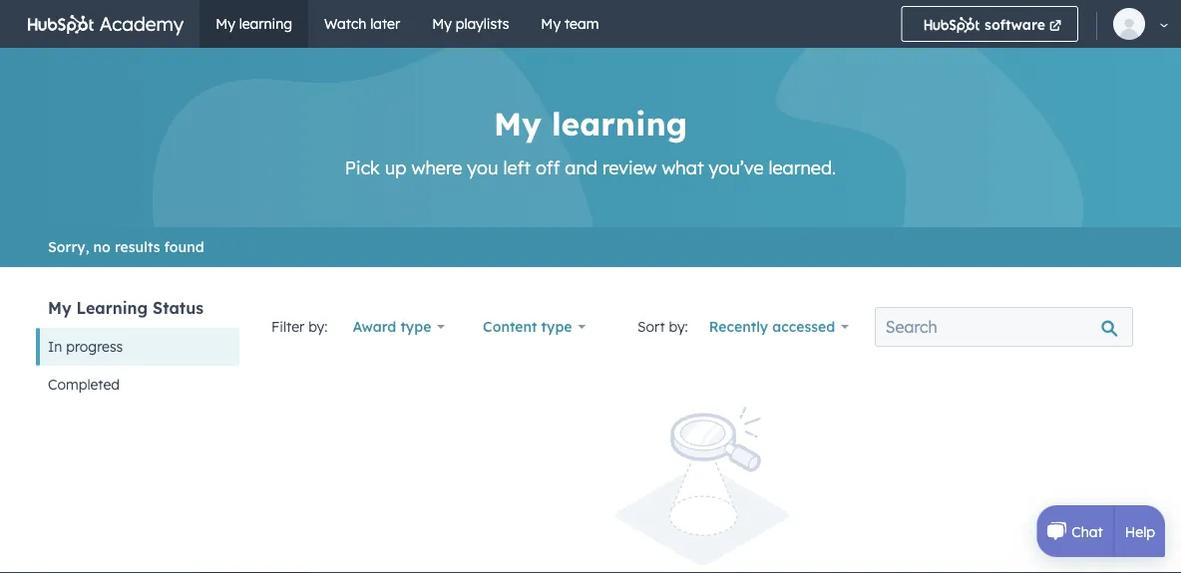 Task type: vqa. For each thing, say whether or not it's contained in the screenshot.
'Academy'
yes



Task type: locate. For each thing, give the bounding box(es) containing it.
no
[[93, 238, 111, 256]]

type right content
[[541, 318, 572, 336]]

my inside "link"
[[216, 15, 235, 32]]

1 horizontal spatial my learning
[[494, 104, 688, 144]]

by: right sort
[[669, 318, 688, 336]]

my inside [object object] element
[[48, 298, 72, 318]]

1 by: from the left
[[309, 318, 328, 336]]

award
[[353, 318, 396, 336]]

award type
[[353, 318, 431, 336]]

filter by:
[[271, 318, 328, 336]]

0 horizontal spatial by:
[[309, 318, 328, 336]]

learning
[[239, 15, 292, 32], [552, 104, 688, 144]]

2 by: from the left
[[669, 318, 688, 336]]

1 vertical spatial my learning
[[494, 104, 688, 144]]

you
[[467, 156, 498, 179]]

watch later
[[324, 15, 400, 32]]

hubspot_logo image for software
[[925, 17, 981, 33]]

1 horizontal spatial by:
[[669, 318, 688, 336]]

0 horizontal spatial my learning
[[216, 15, 292, 32]]

my learning up pick up where you left off and review what you've learned.
[[494, 104, 688, 144]]

0 horizontal spatial learning
[[239, 15, 292, 32]]

0 vertical spatial my learning
[[216, 15, 292, 32]]

where
[[412, 156, 462, 179]]

what
[[662, 156, 704, 179]]

accessed
[[773, 318, 836, 336]]

content type button
[[470, 307, 599, 347]]

my up left
[[494, 104, 542, 144]]

pick
[[345, 156, 380, 179]]

0 horizontal spatial type
[[401, 318, 431, 336]]

hubspot_logo image
[[28, 15, 94, 34], [925, 17, 981, 33]]

status
[[153, 298, 204, 318]]

my learning
[[216, 15, 292, 32], [494, 104, 688, 144]]

recently accessed button
[[696, 307, 862, 347]]

[object object] element
[[36, 297, 240, 404]]

chat
[[1072, 523, 1103, 541]]

1 vertical spatial learning
[[552, 104, 688, 144]]

learning left watch
[[239, 15, 292, 32]]

software
[[981, 16, 1046, 33]]

found
[[164, 238, 204, 256]]

sort by:
[[638, 318, 688, 336]]

results
[[115, 238, 160, 256]]

1 horizontal spatial type
[[541, 318, 572, 336]]

content type
[[483, 318, 572, 336]]

progress
[[66, 338, 123, 356]]

by: right filter
[[309, 318, 328, 336]]

navigation
[[200, 0, 882, 48]]

0 horizontal spatial hubspot_logo image
[[28, 15, 94, 34]]

and
[[565, 156, 598, 179]]

my left playlists
[[432, 15, 452, 32]]

team
[[565, 15, 599, 32]]

1 type from the left
[[401, 318, 431, 336]]

2 type from the left
[[541, 318, 572, 336]]

type
[[401, 318, 431, 336], [541, 318, 572, 336]]

my
[[216, 15, 235, 32], [432, 15, 452, 32], [541, 15, 561, 32], [494, 104, 542, 144], [48, 298, 72, 318]]

my playlists link
[[416, 0, 525, 48]]

my up "in"
[[48, 298, 72, 318]]

sorry, no results found
[[48, 238, 204, 256]]

my team link
[[525, 0, 615, 48]]

my learning link
[[200, 0, 308, 48]]

by: for sort by:
[[669, 318, 688, 336]]

type right the award
[[401, 318, 431, 336]]

my left team on the top
[[541, 15, 561, 32]]

1 horizontal spatial learning
[[552, 104, 688, 144]]

my learning left watch
[[216, 15, 292, 32]]

my right academy
[[216, 15, 235, 32]]

completed link
[[36, 366, 240, 404]]

by:
[[309, 318, 328, 336], [669, 318, 688, 336]]

0 vertical spatial learning
[[239, 15, 292, 32]]

1 horizontal spatial hubspot_logo image
[[925, 17, 981, 33]]

learning up review
[[552, 104, 688, 144]]

left
[[503, 156, 531, 179]]



Task type: describe. For each thing, give the bounding box(es) containing it.
watch
[[324, 15, 367, 32]]

learned.
[[769, 156, 836, 179]]

my for my playlists link
[[432, 15, 452, 32]]

my for my learning "link"
[[216, 15, 235, 32]]

sort
[[638, 318, 665, 336]]

in progress link
[[36, 328, 240, 366]]

learning
[[76, 298, 148, 318]]

review
[[603, 156, 657, 179]]

my playlists
[[432, 15, 509, 32]]

my for my team link
[[541, 15, 561, 32]]

in progress
[[48, 338, 123, 356]]

you've
[[709, 156, 764, 179]]

help
[[1125, 523, 1156, 541]]

pick up where you left off and review what you've learned.
[[345, 156, 836, 179]]

academy
[[94, 12, 184, 36]]

hubspot_logo image for academy
[[28, 15, 94, 34]]

learning inside "link"
[[239, 15, 292, 32]]

playlists
[[456, 15, 509, 32]]

later
[[370, 15, 400, 32]]

navigation containing my learning
[[200, 0, 882, 48]]

my learning inside "link"
[[216, 15, 292, 32]]

watch later link
[[308, 0, 416, 48]]

recently accessed
[[709, 318, 836, 336]]

completed
[[48, 376, 120, 394]]

filter
[[271, 318, 305, 336]]

type for award type
[[401, 318, 431, 336]]

award type button
[[340, 307, 458, 347]]

content
[[483, 318, 537, 336]]

recently
[[709, 318, 768, 336]]

my team
[[541, 15, 599, 32]]

type for content type
[[541, 318, 572, 336]]

Search search field
[[875, 307, 1134, 347]]

my learning status
[[48, 298, 204, 318]]

off
[[536, 156, 560, 179]]

my for [object object] element
[[48, 298, 72, 318]]

by: for filter by:
[[309, 318, 328, 336]]

in
[[48, 338, 62, 356]]

sorry,
[[48, 238, 89, 256]]

up
[[385, 156, 407, 179]]



